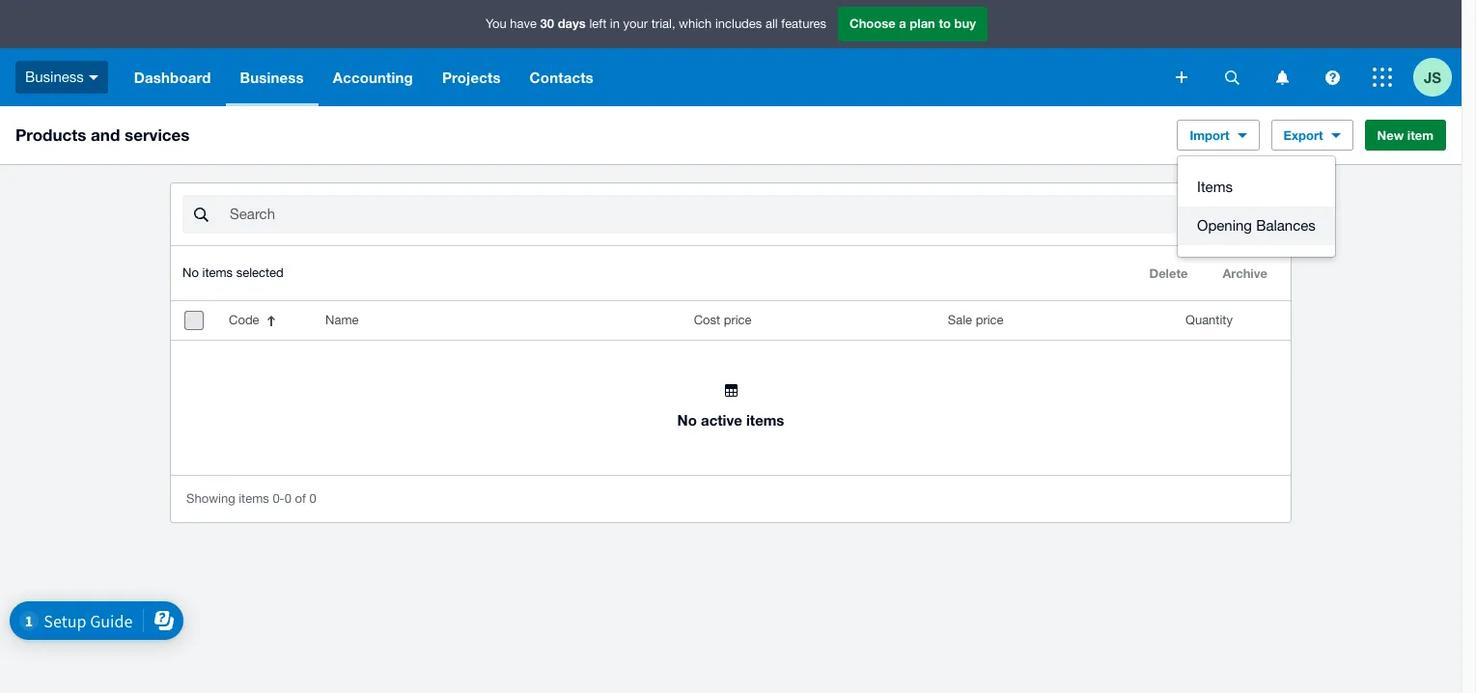 Task type: locate. For each thing, give the bounding box(es) containing it.
business
[[25, 68, 84, 85], [240, 69, 304, 86]]

1 horizontal spatial 0
[[309, 492, 316, 506]]

items left selected at the left of the page
[[202, 266, 233, 280]]

group containing items
[[1178, 156, 1335, 257]]

1 horizontal spatial no
[[678, 411, 697, 428]]

plan
[[910, 16, 936, 31]]

services
[[125, 125, 190, 145]]

1 0 from the left
[[285, 492, 292, 506]]

quantity button
[[1015, 301, 1245, 340]]

svg image up export popup button
[[1325, 70, 1340, 84]]

items button
[[1178, 168, 1335, 207]]

0 left of
[[285, 492, 292, 506]]

products and services
[[15, 125, 190, 145]]

no inside list of items with cost price, sale price and quantity element
[[678, 411, 697, 428]]

products
[[15, 125, 86, 145]]

cost
[[694, 313, 720, 327]]

1 horizontal spatial svg image
[[1276, 70, 1289, 84]]

0 horizontal spatial items
[[202, 266, 233, 280]]

2 vertical spatial items
[[239, 492, 269, 506]]

items for showing items 0-0 of 0
[[239, 492, 269, 506]]

choose
[[850, 16, 896, 31]]

trial,
[[652, 17, 675, 31]]

svg image
[[1373, 68, 1392, 87], [1225, 70, 1239, 84], [1176, 71, 1188, 83]]

banner
[[0, 0, 1462, 106]]

delete
[[1150, 266, 1188, 281]]

no left selected at the left of the page
[[183, 266, 199, 280]]

svg image inside business popup button
[[89, 75, 98, 80]]

archive button
[[1211, 258, 1279, 289]]

accounting
[[333, 69, 413, 86]]

0 horizontal spatial svg image
[[1176, 71, 1188, 83]]

contacts
[[530, 69, 594, 86]]

0 horizontal spatial svg image
[[89, 75, 98, 80]]

navigation containing dashboard
[[120, 48, 1163, 106]]

price right sale
[[976, 313, 1004, 327]]

1 price from the left
[[724, 313, 752, 327]]

1 horizontal spatial business
[[240, 69, 304, 86]]

js button
[[1414, 48, 1462, 106]]

sale price
[[948, 313, 1004, 327]]

1 horizontal spatial items
[[239, 492, 269, 506]]

price for sale price
[[976, 313, 1004, 327]]

svg image up products and services
[[89, 75, 98, 80]]

svg image up export
[[1276, 70, 1289, 84]]

and
[[91, 125, 120, 145]]

features
[[781, 17, 827, 31]]

0 right of
[[309, 492, 316, 506]]

0 horizontal spatial no
[[183, 266, 199, 280]]

delete button
[[1138, 258, 1200, 289]]

your
[[623, 17, 648, 31]]

days
[[558, 16, 586, 31]]

balances
[[1256, 217, 1316, 234]]

svg image
[[1276, 70, 1289, 84], [1325, 70, 1340, 84], [89, 75, 98, 80]]

items for no items selected
[[202, 266, 233, 280]]

code
[[229, 313, 259, 327]]

you have 30 days left in your trial, which includes all features
[[486, 16, 827, 31]]

group
[[1178, 156, 1335, 257]]

price right cost
[[724, 313, 752, 327]]

items
[[202, 266, 233, 280], [746, 411, 785, 428], [239, 492, 269, 506]]

2 horizontal spatial svg image
[[1325, 70, 1340, 84]]

1 horizontal spatial price
[[976, 313, 1004, 327]]

buy
[[955, 16, 976, 31]]

business button
[[226, 48, 318, 106]]

navigation
[[120, 48, 1163, 106]]

0 vertical spatial items
[[202, 266, 233, 280]]

no
[[183, 266, 199, 280], [678, 411, 697, 428]]

30
[[540, 16, 554, 31]]

to
[[939, 16, 951, 31]]

0 vertical spatial no
[[183, 266, 199, 280]]

items left 0-
[[239, 492, 269, 506]]

active
[[1204, 206, 1247, 223]]

sale
[[948, 313, 973, 327]]

business inside popup button
[[25, 68, 84, 85]]

projects
[[442, 69, 501, 86]]

price
[[724, 313, 752, 327], [976, 313, 1004, 327]]

opening balances
[[1197, 217, 1316, 234]]

0
[[285, 492, 292, 506], [309, 492, 316, 506]]

items right active
[[746, 411, 785, 428]]

no active items
[[678, 411, 785, 428]]

list box
[[1178, 156, 1335, 257]]

cost price
[[694, 313, 752, 327]]

price for cost price
[[724, 313, 752, 327]]

2 horizontal spatial svg image
[[1373, 68, 1392, 87]]

new item button
[[1365, 120, 1447, 151]]

business button
[[0, 48, 120, 106]]

2 0 from the left
[[309, 492, 316, 506]]

dashboard
[[134, 69, 211, 86]]

1 vertical spatial no
[[678, 411, 697, 428]]

of
[[295, 492, 306, 506]]

2 horizontal spatial items
[[746, 411, 785, 428]]

js
[[1424, 68, 1442, 85]]

new
[[1378, 127, 1404, 143]]

0 horizontal spatial 0
[[285, 492, 292, 506]]

no left active
[[678, 411, 697, 428]]

export button
[[1271, 120, 1353, 151]]

2 price from the left
[[976, 313, 1004, 327]]

0 horizontal spatial business
[[25, 68, 84, 85]]

items
[[1197, 179, 1233, 195]]

0 horizontal spatial price
[[724, 313, 752, 327]]



Task type: describe. For each thing, give the bounding box(es) containing it.
in
[[610, 17, 620, 31]]

showing items 0-0 of 0
[[186, 492, 316, 506]]

left
[[589, 17, 607, 31]]

projects button
[[428, 48, 515, 106]]

1 horizontal spatial svg image
[[1225, 70, 1239, 84]]

archive
[[1223, 266, 1268, 281]]

name
[[325, 313, 359, 327]]

have
[[510, 17, 537, 31]]

import
[[1190, 127, 1230, 143]]

list of items with cost price, sale price and quantity element
[[171, 301, 1291, 475]]

active
[[701, 411, 742, 428]]

which
[[679, 17, 712, 31]]

name button
[[314, 301, 506, 340]]

Search search field
[[228, 196, 1177, 233]]

no items selected
[[183, 266, 284, 280]]

quantity
[[1186, 313, 1233, 327]]

includes
[[715, 17, 762, 31]]

dashboard link
[[120, 48, 226, 106]]

banner containing js
[[0, 0, 1462, 106]]

selected
[[236, 266, 284, 280]]

active button
[[1188, 195, 1279, 234]]

choose a plan to buy
[[850, 16, 976, 31]]

no for no items selected
[[183, 266, 199, 280]]

contacts button
[[515, 48, 608, 106]]

code button
[[217, 301, 314, 340]]

items link
[[1197, 176, 1316, 199]]

0-
[[273, 492, 285, 506]]

new item
[[1378, 127, 1434, 143]]

all
[[766, 17, 778, 31]]

item
[[1408, 127, 1434, 143]]

cost price button
[[506, 301, 763, 340]]

showing
[[186, 492, 235, 506]]

opening
[[1197, 217, 1252, 234]]

opening balances link
[[1178, 207, 1335, 245]]

accounting button
[[318, 48, 428, 106]]

export
[[1284, 127, 1323, 143]]

list box containing items
[[1178, 156, 1335, 257]]

no for no active items
[[678, 411, 697, 428]]

you
[[486, 17, 507, 31]]

business inside dropdown button
[[240, 69, 304, 86]]

1 vertical spatial items
[[746, 411, 785, 428]]

sale price button
[[763, 301, 1015, 340]]

import button
[[1178, 120, 1260, 151]]

a
[[899, 16, 907, 31]]



Task type: vqa. For each thing, say whether or not it's contained in the screenshot.
Due date text box
no



